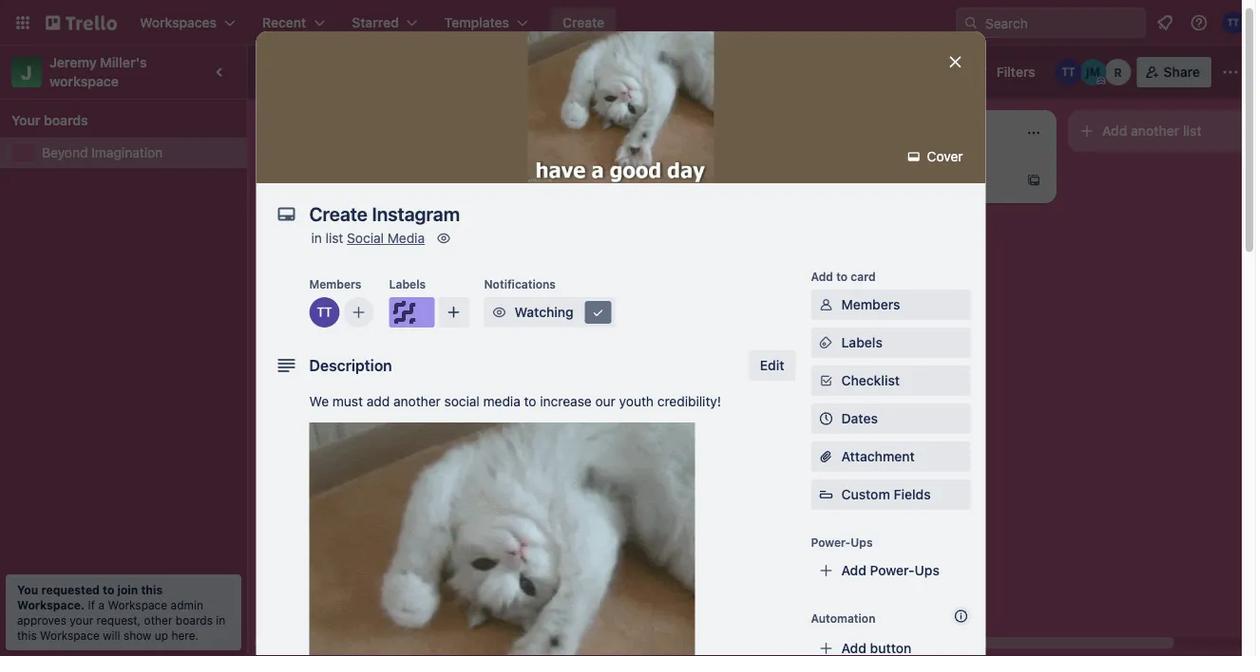 Task type: vqa. For each thing, say whether or not it's contained in the screenshot.
the bottommost new
no



Task type: describe. For each thing, give the bounding box(es) containing it.
another inside button
[[1131, 123, 1180, 139]]

add down kickoff
[[296, 492, 322, 508]]

add up members link
[[811, 270, 833, 284]]

credibility!
[[657, 394, 721, 410]]

boards inside "element"
[[44, 113, 88, 128]]

sm image for members
[[817, 296, 836, 315]]

kickoff
[[277, 450, 320, 466]]

thinking link
[[547, 175, 768, 194]]

checklist
[[841, 373, 900, 389]]

your boards
[[11, 113, 88, 128]]

0 vertical spatial terry turtle (terryturtle) image
[[1222, 11, 1245, 34]]

add down power-ups
[[841, 564, 867, 579]]

j
[[21, 61, 32, 83]]

add power-ups link
[[811, 556, 971, 587]]

miller's
[[100, 55, 147, 70]]

share
[[1164, 64, 1200, 80]]

admin
[[171, 599, 203, 612]]

kickoff meeting link
[[277, 449, 498, 468]]

2 horizontal spatial a
[[865, 172, 872, 188]]

1 horizontal spatial labels
[[841, 335, 883, 351]]

beyond inside board name text field
[[272, 62, 333, 82]]

1 horizontal spatial add a card
[[836, 172, 904, 188]]

0 horizontal spatial labels
[[389, 278, 426, 291]]

social
[[347, 231, 384, 247]]

2 horizontal spatial to
[[836, 270, 848, 284]]

show
[[123, 629, 151, 642]]

thinking
[[547, 176, 600, 192]]

must
[[332, 394, 363, 410]]

imagination inside "link"
[[92, 145, 163, 161]]

0 vertical spatial card
[[876, 172, 904, 188]]

if a workspace admin approves your request, other boards in this workspace will show up here.
[[17, 599, 226, 642]]

add power-ups
[[841, 564, 940, 579]]

imagination inside board name text field
[[337, 62, 434, 82]]

labels link
[[811, 328, 971, 359]]

create from template… image for rightmost add a card button
[[1026, 173, 1041, 188]]

dates
[[841, 411, 878, 427]]

boards inside if a workspace admin approves your request, other boards in this workspace will show up here.
[[176, 614, 213, 627]]

sm image inside the watching button
[[589, 304, 608, 323]]

0 vertical spatial power-
[[811, 536, 851, 550]]

sm image right media
[[434, 229, 453, 248]]

customize views image
[[606, 63, 625, 82]]

will
[[103, 629, 120, 642]]

show menu image
[[1221, 63, 1240, 82]]

kickoff meeting
[[277, 450, 374, 466]]

add left cover link
[[836, 172, 861, 188]]

beyond imagination link
[[42, 143, 236, 162]]

jeremy miller's workspace
[[49, 55, 150, 89]]

create for create instagram
[[277, 382, 318, 398]]

open information menu image
[[1190, 13, 1209, 32]]

0 horizontal spatial color: purple, title: none image
[[277, 369, 315, 377]]

this inside if a workspace admin approves your request, other boards in this workspace will show up here.
[[17, 629, 37, 642]]

thoughts
[[566, 164, 619, 178]]

checklist link
[[811, 366, 971, 397]]

other
[[144, 614, 172, 627]]

add
[[367, 394, 390, 410]]

edit
[[760, 358, 784, 374]]

custom
[[841, 487, 890, 503]]

create from template… image for leftmost add a card button
[[487, 493, 502, 508]]

0 vertical spatial ups
[[851, 536, 873, 550]]

instagram
[[322, 382, 383, 398]]

back to home image
[[46, 8, 117, 38]]

color: bold red, title: "thoughts" element
[[547, 163, 619, 178]]

to inside you requested to join this workspace.
[[103, 583, 114, 597]]

if
[[88, 599, 95, 612]]

we
[[309, 394, 329, 410]]

1 vertical spatial add a card
[[296, 492, 364, 508]]

create instagram link
[[277, 380, 498, 400]]

custom fields
[[841, 487, 931, 503]]

1 vertical spatial card
[[851, 270, 876, 284]]

1 vertical spatial ups
[[915, 564, 940, 579]]

0 vertical spatial terry turtle (terryturtle) image
[[309, 298, 340, 328]]

meeting
[[324, 450, 374, 466]]

in list social media
[[311, 231, 425, 247]]

dates button
[[811, 404, 971, 435]]

increase
[[540, 394, 592, 410]]

your boards with 1 items element
[[11, 109, 226, 132]]

you requested to join this workspace.
[[17, 583, 163, 612]]

1 horizontal spatial in
[[311, 231, 322, 247]]

media
[[387, 231, 425, 247]]

automation image
[[934, 57, 960, 84]]

0 horizontal spatial list
[[326, 231, 343, 247]]

add another list button
[[1068, 110, 1256, 152]]

power-ups
[[811, 536, 873, 550]]

watching
[[515, 305, 574, 321]]

your
[[11, 113, 40, 128]]

media
[[483, 394, 521, 410]]

our
[[595, 394, 616, 410]]

create for create
[[563, 15, 605, 30]]



Task type: locate. For each thing, give the bounding box(es) containing it.
this inside you requested to join this workspace.
[[141, 583, 163, 597]]

to up members link
[[836, 270, 848, 284]]

1 horizontal spatial add a card button
[[806, 165, 1019, 196]]

boards
[[44, 113, 88, 128], [176, 614, 213, 627]]

0 horizontal spatial add a card button
[[266, 485, 479, 515]]

1 horizontal spatial this
[[141, 583, 163, 597]]

1 horizontal spatial members
[[841, 297, 900, 313]]

list down share
[[1183, 123, 1202, 139]]

search image
[[964, 15, 979, 30]]

1 vertical spatial workspace
[[40, 629, 100, 642]]

0 horizontal spatial this
[[17, 629, 37, 642]]

create up board
[[563, 15, 605, 30]]

your
[[70, 614, 93, 627]]

sm image right edit button
[[817, 334, 836, 353]]

boards down admin
[[176, 614, 213, 627]]

a down kickoff meeting
[[325, 492, 332, 508]]

list inside add another list button
[[1183, 123, 1202, 139]]

add down "r"
[[1102, 123, 1127, 139]]

1 vertical spatial beyond imagination
[[42, 145, 163, 161]]

boards right your
[[44, 113, 88, 128]]

sm image
[[904, 148, 923, 167], [490, 304, 509, 323]]

workspace down join
[[108, 599, 167, 612]]

beyond
[[272, 62, 333, 82], [42, 145, 88, 161]]

share button
[[1137, 57, 1212, 87]]

another right add
[[393, 394, 441, 410]]

color: purple, title: none image
[[389, 298, 435, 328], [277, 369, 315, 377]]

0 horizontal spatial beyond
[[42, 145, 88, 161]]

beyond imagination
[[272, 62, 434, 82], [42, 145, 163, 161]]

add inside button
[[1102, 123, 1127, 139]]

rubyanndersson (rubyanndersson) image
[[1105, 59, 1131, 86]]

0 vertical spatial in
[[311, 231, 322, 247]]

1 horizontal spatial to
[[524, 394, 536, 410]]

add a card button down the cover
[[806, 165, 1019, 196]]

1 vertical spatial create
[[277, 382, 318, 398]]

0 vertical spatial add a card button
[[806, 165, 1019, 196]]

terry turtle (terryturtle) image left the 'add members to card' image
[[309, 298, 340, 328]]

a inside if a workspace admin approves your request, other boards in this workspace will show up here.
[[98, 599, 105, 612]]

requested
[[41, 583, 100, 597]]

0 horizontal spatial to
[[103, 583, 114, 597]]

thoughts thinking
[[547, 164, 619, 192]]

watching button
[[484, 298, 615, 328]]

1 vertical spatial sm image
[[490, 304, 509, 323]]

0 vertical spatial a
[[865, 172, 872, 188]]

add a card
[[836, 172, 904, 188], [296, 492, 364, 508]]

members down add to card
[[841, 297, 900, 313]]

1 vertical spatial labels
[[841, 335, 883, 351]]

social
[[444, 394, 480, 410]]

terry turtle (terryturtle) image left "increase"
[[479, 403, 502, 426]]

1 vertical spatial this
[[17, 629, 37, 642]]

request,
[[97, 614, 141, 627]]

1 vertical spatial members
[[841, 297, 900, 313]]

create left must at the left bottom
[[277, 382, 318, 398]]

0 horizontal spatial another
[[393, 394, 441, 410]]

0 horizontal spatial 1
[[327, 408, 332, 421]]

1 horizontal spatial boards
[[176, 614, 213, 627]]

here.
[[171, 629, 199, 642]]

attachment
[[841, 449, 915, 465]]

0 horizontal spatial terry turtle (terryturtle) image
[[309, 298, 340, 328]]

1 horizontal spatial another
[[1131, 123, 1180, 139]]

sm image inside the watching button
[[490, 304, 509, 323]]

0 vertical spatial beyond imagination
[[272, 62, 434, 82]]

fields
[[894, 487, 931, 503]]

in
[[311, 231, 322, 247], [216, 614, 226, 627]]

board link
[[515, 57, 596, 87]]

r
[[1114, 66, 1122, 79]]

0 notifications image
[[1154, 11, 1176, 34]]

beyond inside beyond imagination "link"
[[42, 145, 88, 161]]

1 vertical spatial a
[[325, 492, 332, 508]]

1 vertical spatial in
[[216, 614, 226, 627]]

Board name text field
[[262, 57, 443, 87]]

workspace.
[[17, 599, 85, 612]]

sm image inside labels link
[[817, 334, 836, 353]]

add
[[1102, 123, 1127, 139], [836, 172, 861, 188], [811, 270, 833, 284], [296, 492, 322, 508], [841, 564, 867, 579]]

a left cover link
[[865, 172, 872, 188]]

0 horizontal spatial create
[[277, 382, 318, 398]]

sm image inside "checklist" link
[[817, 372, 836, 391]]

1 vertical spatial create from template… image
[[487, 493, 502, 508]]

1 horizontal spatial 1
[[364, 408, 370, 421]]

card
[[876, 172, 904, 188], [851, 270, 876, 284], [336, 492, 364, 508]]

ups down "fields"
[[915, 564, 940, 579]]

1 vertical spatial list
[[326, 231, 343, 247]]

list
[[1183, 123, 1202, 139], [326, 231, 343, 247]]

have\_a\_good\_day.gif image
[[309, 423, 695, 657]]

power- down custom
[[811, 536, 851, 550]]

1 vertical spatial terry turtle (terryturtle) image
[[1055, 59, 1082, 86]]

color: purple, title: none image right the 'add members to card' image
[[389, 298, 435, 328]]

1 horizontal spatial terry turtle (terryturtle) image
[[1222, 11, 1245, 34]]

automation
[[811, 612, 876, 626]]

1 vertical spatial imagination
[[92, 145, 163, 161]]

imagination
[[337, 62, 434, 82], [92, 145, 163, 161]]

to left join
[[103, 583, 114, 597]]

0 horizontal spatial in
[[216, 614, 226, 627]]

0 horizontal spatial create from template… image
[[487, 493, 502, 508]]

add members to card image
[[351, 304, 366, 323]]

ups up add power-ups
[[851, 536, 873, 550]]

terry turtle (terryturtle) image
[[1222, 11, 1245, 34], [1055, 59, 1082, 86]]

1 1 from the left
[[327, 408, 332, 421]]

0 horizontal spatial boards
[[44, 113, 88, 128]]

0 vertical spatial sm image
[[904, 148, 923, 167]]

you
[[17, 583, 38, 597]]

1 horizontal spatial terry turtle (terryturtle) image
[[479, 403, 502, 426]]

jeremy miller (jeremymiller198) image
[[1080, 59, 1107, 86]]

custom fields button
[[811, 486, 971, 505]]

cover link
[[899, 142, 974, 172]]

beyond imagination inside board name text field
[[272, 62, 434, 82]]

sm image right watching at the top of the page
[[589, 304, 608, 323]]

color: purple, title: none image up we
[[277, 369, 315, 377]]

sm image for the watching button
[[490, 304, 509, 323]]

jeremy
[[49, 55, 97, 70]]

0 horizontal spatial add a card
[[296, 492, 364, 508]]

members
[[309, 278, 361, 291], [841, 297, 900, 313]]

1 horizontal spatial workspace
[[108, 599, 167, 612]]

labels
[[389, 278, 426, 291], [841, 335, 883, 351]]

workspace down your
[[40, 629, 100, 642]]

create from template… image
[[1026, 173, 1041, 188], [487, 493, 502, 508]]

1 horizontal spatial create
[[563, 15, 605, 30]]

1 horizontal spatial color: purple, title: none image
[[389, 298, 435, 328]]

1 right must at the left bottom
[[364, 408, 370, 421]]

1 horizontal spatial sm image
[[904, 148, 923, 167]]

1 vertical spatial color: purple, title: none image
[[277, 369, 315, 377]]

0 horizontal spatial power-
[[811, 536, 851, 550]]

another
[[1131, 123, 1180, 139], [393, 394, 441, 410]]

attachment button
[[811, 442, 971, 473]]

notifications
[[484, 278, 556, 291]]

0 vertical spatial to
[[836, 270, 848, 284]]

add another list
[[1102, 123, 1202, 139]]

this right join
[[141, 583, 163, 597]]

create inside button
[[563, 15, 605, 30]]

None text field
[[300, 197, 927, 231]]

0 horizontal spatial members
[[309, 278, 361, 291]]

workspace
[[108, 599, 167, 612], [40, 629, 100, 642]]

1 vertical spatial terry turtle (terryturtle) image
[[479, 403, 502, 426]]

create button
[[551, 8, 616, 38]]

1 vertical spatial to
[[524, 394, 536, 410]]

1 horizontal spatial create from template… image
[[1026, 173, 1041, 188]]

edit button
[[749, 351, 796, 382]]

in inside if a workspace admin approves your request, other boards in this workspace will show up here.
[[216, 614, 226, 627]]

0 horizontal spatial ups
[[851, 536, 873, 550]]

terry turtle (terryturtle) image right open information menu "icon"
[[1222, 11, 1245, 34]]

primary element
[[0, 0, 1256, 46]]

sm image inside cover link
[[904, 148, 923, 167]]

sm image for checklist
[[817, 372, 836, 391]]

0 vertical spatial boards
[[44, 113, 88, 128]]

another down "share" button
[[1131, 123, 1180, 139]]

terry turtle (terryturtle) image left "r"
[[1055, 59, 1082, 86]]

1 horizontal spatial beyond
[[272, 62, 333, 82]]

we must add another social media to increase our youth credibility!
[[309, 394, 721, 410]]

create
[[563, 15, 605, 30], [277, 382, 318, 398]]

1 horizontal spatial ups
[[915, 564, 940, 579]]

2 vertical spatial a
[[98, 599, 105, 612]]

filters button
[[968, 57, 1041, 87]]

2 vertical spatial card
[[336, 492, 364, 508]]

1 horizontal spatial power-
[[870, 564, 915, 579]]

0 horizontal spatial beyond imagination
[[42, 145, 163, 161]]

description
[[309, 357, 392, 375]]

labels down media
[[389, 278, 426, 291]]

sm image left checklist
[[817, 372, 836, 391]]

0 vertical spatial add a card
[[836, 172, 904, 188]]

workspace
[[49, 74, 119, 89]]

this down approves
[[17, 629, 37, 642]]

1 vertical spatial boards
[[176, 614, 213, 627]]

0 vertical spatial this
[[141, 583, 163, 597]]

0 vertical spatial list
[[1183, 123, 1202, 139]]

0 vertical spatial members
[[309, 278, 361, 291]]

0 vertical spatial imagination
[[337, 62, 434, 82]]

0 vertical spatial workspace
[[108, 599, 167, 612]]

1 vertical spatial beyond
[[42, 145, 88, 161]]

0 vertical spatial another
[[1131, 123, 1180, 139]]

to
[[836, 270, 848, 284], [524, 394, 536, 410], [103, 583, 114, 597]]

0 vertical spatial create
[[563, 15, 605, 30]]

sm image
[[434, 229, 453, 248], [817, 296, 836, 315], [589, 304, 608, 323], [817, 334, 836, 353], [817, 372, 836, 391]]

power-
[[811, 536, 851, 550], [870, 564, 915, 579]]

sm image inside members link
[[817, 296, 836, 315]]

list left social
[[326, 231, 343, 247]]

0 horizontal spatial imagination
[[92, 145, 163, 161]]

members link
[[811, 290, 971, 321]]

approves
[[17, 614, 66, 627]]

social media link
[[347, 231, 425, 247]]

in right "other"
[[216, 614, 226, 627]]

0 vertical spatial create from template… image
[[1026, 173, 1041, 188]]

1 vertical spatial another
[[393, 394, 441, 410]]

0 horizontal spatial a
[[98, 599, 105, 612]]

0 vertical spatial beyond
[[272, 62, 333, 82]]

2 1 from the left
[[364, 408, 370, 421]]

0 horizontal spatial workspace
[[40, 629, 100, 642]]

1 horizontal spatial list
[[1183, 123, 1202, 139]]

0 horizontal spatial terry turtle (terryturtle) image
[[1055, 59, 1082, 86]]

cover
[[923, 149, 963, 165]]

r button
[[1105, 59, 1131, 86]]

beyond imagination inside beyond imagination "link"
[[42, 145, 163, 161]]

to right the media
[[524, 394, 536, 410]]

power- down power-ups
[[870, 564, 915, 579]]

Search field
[[979, 9, 1145, 37]]

1 horizontal spatial imagination
[[337, 62, 434, 82]]

sm image for labels
[[817, 334, 836, 353]]

0 horizontal spatial sm image
[[490, 304, 509, 323]]

1 vertical spatial add a card button
[[266, 485, 479, 515]]

2 vertical spatial to
[[103, 583, 114, 597]]

sm image down add to card
[[817, 296, 836, 315]]

up
[[155, 629, 168, 642]]

0 vertical spatial color: purple, title: none image
[[389, 298, 435, 328]]

join
[[117, 583, 138, 597]]

add a card button down 'kickoff meeting' link on the left bottom of the page
[[266, 485, 479, 515]]

youth
[[619, 394, 654, 410]]

a
[[865, 172, 872, 188], [325, 492, 332, 508], [98, 599, 105, 612]]

this
[[141, 583, 163, 597], [17, 629, 37, 642]]

add a card button
[[806, 165, 1019, 196], [266, 485, 479, 515]]

1
[[327, 408, 332, 421], [364, 408, 370, 421]]

a right the if
[[98, 599, 105, 612]]

create instagram
[[277, 382, 383, 398]]

sm image for cover link
[[904, 148, 923, 167]]

in left social
[[311, 231, 322, 247]]

0 vertical spatial labels
[[389, 278, 426, 291]]

terry turtle (terryturtle) image
[[309, 298, 340, 328], [479, 403, 502, 426]]

members up the 'add members to card' image
[[309, 278, 361, 291]]

filters
[[997, 64, 1035, 80]]

1 horizontal spatial beyond imagination
[[272, 62, 434, 82]]

add to card
[[811, 270, 876, 284]]

1 horizontal spatial a
[[325, 492, 332, 508]]

board
[[548, 64, 585, 80]]

1 left must at the left bottom
[[327, 408, 332, 421]]

labels up checklist
[[841, 335, 883, 351]]



